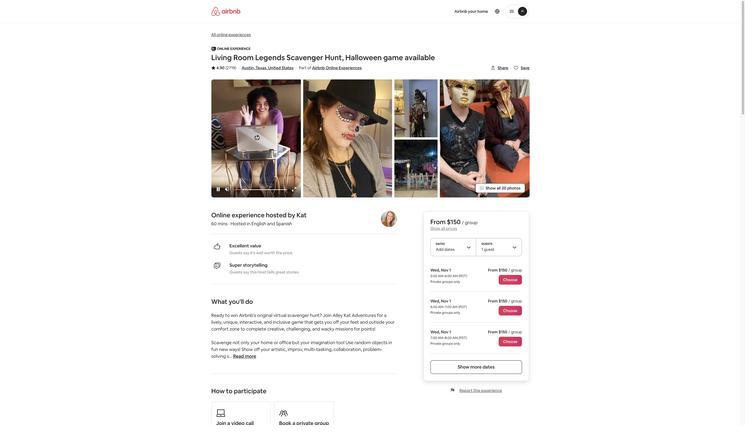 Task type: locate. For each thing, give the bounding box(es) containing it.
groups inside the wed, nov 1 5:00 am–6:00 am (pdt) private groups only
[[442, 280, 453, 284]]

experience
[[232, 211, 265, 219], [481, 388, 502, 394]]

0 vertical spatial home
[[477, 9, 488, 14]]

private inside the wed, nov 1 6:00 am–7:00 am (pdt) private groups only
[[431, 311, 441, 315]]

2 from $150 / group from the top
[[488, 299, 522, 304]]

more up the report this experience button in the right bottom of the page
[[471, 365, 482, 371]]

1 horizontal spatial off
[[333, 320, 339, 326]]

value
[[250, 243, 261, 249]]

groups down 'am–8:00'
[[442, 342, 453, 346]]

0 vertical spatial online
[[326, 65, 338, 70]]

0 vertical spatial in
[[247, 221, 251, 227]]

3 wed, from the top
[[431, 330, 440, 335]]

say for storytelling
[[243, 270, 249, 275]]

/ for wed, nov 1 5:00 am–6:00 am (pdt) private groups only
[[509, 268, 510, 273]]

2 vertical spatial am
[[453, 336, 458, 341]]

2 nov from the top
[[441, 299, 449, 304]]

guests up guest
[[482, 242, 493, 246]]

off
[[333, 320, 339, 326], [254, 347, 260, 353]]

nov inside 'wed, nov 1 7:00 am–8:00 am (pdt) private groups only'
[[441, 330, 449, 335]]

0 vertical spatial game
[[383, 53, 403, 63]]

0 vertical spatial dates
[[445, 247, 455, 252]]

nov for wed, nov 1 7:00 am–8:00 am (pdt) private groups only
[[441, 330, 449, 335]]

2 groups from the top
[[442, 311, 453, 315]]

private for wed, nov 1 6:00 am–7:00 am (pdt) private groups only
[[431, 311, 441, 315]]

2 vertical spatial from $150 / group
[[488, 330, 522, 335]]

what you'll do
[[211, 298, 253, 306]]

0 horizontal spatial in
[[247, 221, 251, 227]]

groups inside 'wed, nov 1 7:00 am–8:00 am (pdt) private groups only'
[[442, 342, 453, 346]]

off down alley
[[333, 320, 339, 326]]

0 horizontal spatial this
[[250, 270, 257, 275]]

· left part
[[296, 65, 297, 70]]

1 vertical spatial dates
[[483, 365, 495, 371]]

online experience
[[217, 47, 251, 51]]

0 vertical spatial experience
[[232, 211, 265, 219]]

excellent
[[229, 243, 249, 249]]

1 horizontal spatial in
[[389, 340, 392, 346]]

1 horizontal spatial online
[[326, 65, 338, 70]]

0 horizontal spatial game
[[291, 320, 303, 326]]

group
[[465, 220, 478, 226], [511, 268, 522, 273], [511, 299, 522, 304], [511, 330, 522, 335]]

only inside the wed, nov 1 5:00 am–6:00 am (pdt) private groups only
[[454, 280, 460, 284]]

experience up hosted
[[232, 211, 265, 219]]

austin,
[[242, 65, 255, 70]]

2 vertical spatial guests
[[229, 270, 242, 275]]

united
[[268, 65, 281, 70]]

multi-
[[304, 347, 316, 353]]

worth
[[264, 251, 275, 256]]

am right 'am–8:00'
[[453, 336, 458, 341]]

share button
[[489, 63, 511, 73]]

(pdt) inside 'wed, nov 1 7:00 am–8:00 am (pdt) private groups only'
[[459, 336, 467, 341]]

1 vertical spatial choose
[[503, 309, 518, 314]]

am right am–6:00
[[453, 274, 458, 279]]

dates right "add"
[[445, 247, 455, 252]]

· right mins
[[228, 221, 230, 227]]

0 vertical spatial choose
[[503, 278, 518, 283]]

2 vertical spatial to
[[226, 388, 233, 396]]

1 vertical spatial (pdt)
[[458, 305, 467, 310]]

wed, for wed, nov 1 5:00 am–6:00 am (pdt) private groups only
[[431, 268, 440, 273]]

creative,
[[267, 327, 285, 332]]

show all 20 photos
[[486, 186, 520, 191]]

1 nov from the top
[[441, 268, 449, 273]]

0 horizontal spatial all
[[441, 226, 445, 231]]

2 vertical spatial wed,
[[431, 330, 440, 335]]

from
[[431, 218, 446, 226], [488, 268, 498, 273], [488, 299, 498, 304], [488, 330, 498, 335]]

only for wed, nov 1 7:00 am–8:00 am (pdt) private groups only
[[454, 342, 460, 346]]

2 choose link from the top
[[499, 306, 522, 316]]

6:00
[[431, 305, 437, 310]]

guests down super
[[229, 270, 242, 275]]

1 wed, from the top
[[431, 268, 440, 273]]

dates inside the dates add dates
[[445, 247, 455, 252]]

1 vertical spatial home
[[261, 340, 273, 346]]

wed, inside the wed, nov 1 5:00 am–6:00 am (pdt) private groups only
[[431, 268, 440, 273]]

off inside ready to win airbnb's original virtual scavenger hunt? join alley kat adventures for a lively, unique, interactive, and inclusive game that gets you off your feet and outside your comfort zone to complete creative, challenging, and wacky missions for points!
[[333, 320, 339, 326]]

am–8:00
[[438, 336, 452, 341]]

1 private from the top
[[431, 280, 441, 284]]

·
[[239, 65, 239, 70], [296, 65, 297, 70], [228, 221, 230, 227]]

1 up am–6:00
[[449, 268, 451, 273]]

(pdt) right 'am–8:00'
[[459, 336, 467, 341]]

0 vertical spatial groups
[[442, 280, 453, 284]]

online up mins
[[211, 211, 230, 219]]

more for show
[[471, 365, 482, 371]]

but
[[292, 340, 299, 346]]

1 up 'am–8:00'
[[449, 330, 451, 335]]

0 vertical spatial wed,
[[431, 268, 440, 273]]

experience right the 'report'
[[481, 388, 502, 394]]

and
[[267, 221, 275, 227], [264, 320, 272, 326], [360, 320, 368, 326], [312, 327, 320, 332]]

austin, texas, united states link
[[242, 65, 294, 70]]

1 groups from the top
[[442, 280, 453, 284]]

guests
[[482, 242, 493, 246], [229, 251, 242, 256], [229, 270, 242, 275]]

wed, up 5:00
[[431, 268, 440, 273]]

1 horizontal spatial all
[[497, 186, 501, 191]]

0 horizontal spatial dates
[[445, 247, 455, 252]]

game left available
[[383, 53, 403, 63]]

1 vertical spatial all
[[441, 226, 445, 231]]

1 vertical spatial for
[[354, 327, 360, 332]]

0 horizontal spatial airbnb
[[312, 65, 325, 70]]

1 vertical spatial private
[[431, 311, 441, 315]]

groups down am–7:00
[[442, 311, 453, 315]]

random
[[355, 340, 371, 346]]

3 choose from the top
[[503, 340, 518, 345]]

private for wed, nov 1 5:00 am–6:00 am (pdt) private groups only
[[431, 280, 441, 284]]

super
[[229, 263, 242, 269]]

1 left guest
[[482, 247, 483, 252]]

1 horizontal spatial for
[[377, 313, 383, 319]]

3 groups from the top
[[442, 342, 453, 346]]

nov up am–7:00
[[441, 299, 449, 304]]

2 vertical spatial choose link
[[499, 337, 522, 347]]

0 vertical spatial more
[[245, 354, 256, 360]]

0 vertical spatial airbnb
[[454, 9, 467, 14]]

am–7:00
[[438, 305, 452, 310]]

wed, up the 6:00
[[431, 299, 440, 304]]

for
[[377, 313, 383, 319], [354, 327, 360, 332]]

2 vertical spatial (pdt)
[[459, 336, 467, 341]]

scavenge not only your home or office but your imagination too! use random objects in fun new ways! show off your artistic, improv, multi-tasking, collaboration, problem- solving s…
[[211, 340, 392, 360]]

private down 7:00 at the bottom of page
[[431, 342, 441, 346]]

dates
[[445, 247, 455, 252], [483, 365, 495, 371]]

groups
[[442, 280, 453, 284], [442, 311, 453, 315], [442, 342, 453, 346]]

dates up report this experience
[[483, 365, 495, 371]]

say inside excellent value guests say it's well worth the price.
[[243, 251, 249, 256]]

texas,
[[256, 65, 267, 70]]

/ for wed, nov 1 6:00 am–7:00 am (pdt) private groups only
[[509, 299, 510, 304]]

wed, inside 'wed, nov 1 7:00 am–8:00 am (pdt) private groups only'
[[431, 330, 440, 335]]

all left prices
[[441, 226, 445, 231]]

2 vertical spatial nov
[[441, 330, 449, 335]]

experiences
[[229, 32, 251, 37]]

1 vertical spatial am
[[452, 305, 458, 310]]

3 from $150 / group from the top
[[488, 330, 522, 335]]

1 inside the wed, nov 1 5:00 am–6:00 am (pdt) private groups only
[[449, 268, 451, 273]]

online
[[217, 32, 228, 37]]

dates
[[436, 242, 445, 246]]

this right the 'report'
[[474, 388, 480, 394]]

problem-
[[363, 347, 382, 353]]

(pdt) inside the wed, nov 1 6:00 am–7:00 am (pdt) private groups only
[[458, 305, 467, 310]]

0 vertical spatial choose link
[[499, 275, 522, 285]]

report
[[460, 388, 473, 394]]

1 vertical spatial online
[[211, 211, 230, 219]]

how to participate
[[211, 388, 267, 396]]

2 choose from the top
[[503, 309, 518, 314]]

this down "storytelling"
[[250, 270, 257, 275]]

1 vertical spatial in
[[389, 340, 392, 346]]

nov inside the wed, nov 1 6:00 am–7:00 am (pdt) private groups only
[[441, 299, 449, 304]]

dates for dates add dates
[[445, 247, 455, 252]]

host
[[258, 270, 266, 275]]

nov inside the wed, nov 1 5:00 am–6:00 am (pdt) private groups only
[[441, 268, 449, 273]]

guests inside excellent value guests say it's well worth the price.
[[229, 251, 242, 256]]

groups for wed, nov 1 7:00 am–8:00 am (pdt) private groups only
[[442, 342, 453, 346]]

show inside from $150 / group show all prices
[[431, 226, 441, 231]]

am inside 'wed, nov 1 7:00 am–8:00 am (pdt) private groups only'
[[453, 336, 458, 341]]

am inside the wed, nov 1 6:00 am–7:00 am (pdt) private groups only
[[452, 305, 458, 310]]

0 horizontal spatial more
[[245, 354, 256, 360]]

off up read more
[[254, 347, 260, 353]]

to left win
[[225, 313, 230, 319]]

(pdt) for wed, nov 1 7:00 am–8:00 am (pdt) private groups only
[[459, 336, 467, 341]]

am for wed, nov 1 5:00 am–6:00 am (pdt) private groups only
[[453, 274, 458, 279]]

2 vertical spatial choose
[[503, 340, 518, 345]]

your
[[468, 9, 477, 14], [340, 320, 349, 326], [386, 320, 395, 326], [250, 340, 260, 346], [300, 340, 310, 346], [261, 347, 270, 353]]

3 nov from the top
[[441, 330, 449, 335]]

from inside from $150 / group show all prices
[[431, 218, 446, 226]]

say left it's
[[243, 251, 249, 256]]

· inside online experience hosted by kat 60 mins · hosted in english and spanish
[[228, 221, 230, 227]]

am right am–7:00
[[452, 305, 458, 310]]

excellent value guests say it's well worth the price.
[[229, 243, 293, 256]]

off inside scavenge not only your home or office but your imagination too! use random objects in fun new ways! show off your artistic, improv, multi-tasking, collaboration, problem- solving s…
[[254, 347, 260, 353]]

0 vertical spatial off
[[333, 320, 339, 326]]

groups for wed, nov 1 5:00 am–6:00 am (pdt) private groups only
[[442, 280, 453, 284]]

all left '20'
[[497, 186, 501, 191]]

say for value
[[243, 251, 249, 256]]

read more
[[233, 354, 256, 360]]

· right (2719)
[[239, 65, 239, 70]]

1 vertical spatial groups
[[442, 311, 453, 315]]

1 horizontal spatial this
[[474, 388, 480, 394]]

0 horizontal spatial online
[[211, 211, 230, 219]]

show up read more
[[242, 347, 253, 353]]

airbnb
[[454, 9, 467, 14], [312, 65, 325, 70]]

1 inside the wed, nov 1 6:00 am–7:00 am (pdt) private groups only
[[449, 299, 451, 304]]

guests down excellent
[[229, 251, 242, 256]]

0 vertical spatial (pdt)
[[459, 274, 467, 279]]

to right how at the bottom left
[[226, 388, 233, 396]]

1 horizontal spatial home
[[477, 9, 488, 14]]

to
[[225, 313, 230, 319], [241, 327, 245, 332], [226, 388, 233, 396]]

0 vertical spatial all
[[497, 186, 501, 191]]

use
[[346, 340, 354, 346]]

say inside super storytelling guests say this host tells great stories.
[[243, 270, 249, 275]]

(pdt) right am–6:00
[[459, 274, 467, 279]]

experience photo 1 image
[[303, 80, 392, 198], [303, 80, 392, 198]]

this inside super storytelling guests say this host tells great stories.
[[250, 270, 257, 275]]

online inside online experience hosted by kat 60 mins · hosted in english and spanish
[[211, 211, 230, 219]]

in inside online experience hosted by kat 60 mins · hosted in english and spanish
[[247, 221, 251, 227]]

online down hunt,
[[326, 65, 338, 70]]

2 say from the top
[[243, 270, 249, 275]]

choose for wed, nov 1 6:00 am–7:00 am (pdt) private groups only
[[503, 309, 518, 314]]

nov
[[441, 268, 449, 273], [441, 299, 449, 304], [441, 330, 449, 335]]

1 vertical spatial to
[[241, 327, 245, 332]]

0 horizontal spatial off
[[254, 347, 260, 353]]

show left prices
[[431, 226, 441, 231]]

am inside the wed, nov 1 5:00 am–6:00 am (pdt) private groups only
[[453, 274, 458, 279]]

private inside 'wed, nov 1 7:00 am–8:00 am (pdt) private groups only'
[[431, 342, 441, 346]]

3 choose link from the top
[[499, 337, 522, 347]]

it's
[[250, 251, 255, 256]]

show inside show more dates link
[[458, 365, 470, 371]]

$150 for wed, nov 1 5:00 am–6:00 am (pdt) private groups only
[[499, 268, 508, 273]]

(pdt) right am–7:00
[[458, 305, 467, 310]]

0 vertical spatial for
[[377, 313, 383, 319]]

choose link for wed, nov 1 6:00 am–7:00 am (pdt) private groups only
[[499, 306, 522, 316]]

0 vertical spatial nov
[[441, 268, 449, 273]]

1 for wed, nov 1 5:00 am–6:00 am (pdt) private groups only
[[449, 268, 451, 273]]

airbnb inside the 'profile' element
[[454, 9, 467, 14]]

2 private from the top
[[431, 311, 441, 315]]

group for wed, nov 1 7:00 am–8:00 am (pdt) private groups only
[[511, 330, 522, 335]]

1 for wed, nov 1 6:00 am–7:00 am (pdt) private groups only
[[449, 299, 451, 304]]

private down the 6:00
[[431, 311, 441, 315]]

for left a
[[377, 313, 383, 319]]

show up the 'report'
[[458, 365, 470, 371]]

1 horizontal spatial airbnb
[[454, 9, 467, 14]]

living room legends scavenger hunt, halloween game available
[[211, 53, 435, 63]]

1 vertical spatial airbnb
[[312, 65, 325, 70]]

/ inside from $150 / group show all prices
[[462, 220, 464, 226]]

1 vertical spatial wed,
[[431, 299, 440, 304]]

for down feet
[[354, 327, 360, 332]]

1 vertical spatial nov
[[441, 299, 449, 304]]

1 vertical spatial game
[[291, 320, 303, 326]]

1 from $150 / group from the top
[[488, 268, 522, 273]]

game
[[383, 53, 403, 63], [291, 320, 303, 326]]

0 vertical spatial am
[[453, 274, 458, 279]]

alley
[[333, 313, 343, 319]]

0 horizontal spatial experience
[[232, 211, 265, 219]]

legends
[[255, 53, 285, 63]]

1 horizontal spatial dates
[[483, 365, 495, 371]]

experience photo 3 image
[[394, 140, 438, 198], [394, 140, 438, 198]]

4.90 (2719)
[[216, 65, 236, 70]]

2 vertical spatial private
[[431, 342, 441, 346]]

0 horizontal spatial ·
[[228, 221, 230, 227]]

and down the gets on the left bottom of page
[[312, 327, 320, 332]]

solving
[[211, 354, 226, 360]]

home
[[477, 9, 488, 14], [261, 340, 273, 346]]

show inside the show all 20 photos "link"
[[486, 186, 496, 191]]

nov up am–6:00
[[441, 268, 449, 273]]

(pdt) for wed, nov 1 6:00 am–7:00 am (pdt) private groups only
[[458, 305, 467, 310]]

more right read
[[245, 354, 256, 360]]

1 vertical spatial guests
[[229, 251, 242, 256]]

wed, up 7:00 at the bottom of page
[[431, 330, 440, 335]]

in left english
[[247, 221, 251, 227]]

1 vertical spatial say
[[243, 270, 249, 275]]

available
[[405, 53, 435, 63]]

all inside from $150 / group show all prices
[[441, 226, 445, 231]]

more
[[245, 354, 256, 360], [471, 365, 482, 371]]

/
[[462, 220, 464, 226], [509, 268, 510, 273], [509, 299, 510, 304], [509, 330, 510, 335]]

1 say from the top
[[243, 251, 249, 256]]

experience photo 2 image
[[394, 80, 438, 138], [394, 80, 438, 138]]

from $150 / group show all prices
[[431, 218, 478, 231]]

private inside the wed, nov 1 5:00 am–6:00 am (pdt) private groups only
[[431, 280, 441, 284]]

in right objects at bottom
[[389, 340, 392, 346]]

group inside from $150 / group show all prices
[[465, 220, 478, 226]]

to for participate
[[226, 388, 233, 396]]

(pdt) inside the wed, nov 1 5:00 am–6:00 am (pdt) private groups only
[[459, 274, 467, 279]]

what
[[211, 298, 227, 306]]

groups inside the wed, nov 1 6:00 am–7:00 am (pdt) private groups only
[[442, 311, 453, 315]]

3 private from the top
[[431, 342, 441, 346]]

wed, inside the wed, nov 1 6:00 am–7:00 am (pdt) private groups only
[[431, 299, 440, 304]]

guests inside super storytelling guests say this host tells great stories.
[[229, 270, 242, 275]]

all
[[497, 186, 501, 191], [441, 226, 445, 231]]

private down 5:00
[[431, 280, 441, 284]]

1 choose from the top
[[503, 278, 518, 283]]

office
[[279, 340, 291, 346]]

0 vertical spatial to
[[225, 313, 230, 319]]

to right zone
[[241, 327, 245, 332]]

game down 'scavenger'
[[291, 320, 303, 326]]

groups down am–6:00
[[442, 280, 453, 284]]

group for wed, nov 1 6:00 am–7:00 am (pdt) private groups only
[[511, 299, 522, 304]]

only inside 'wed, nov 1 7:00 am–8:00 am (pdt) private groups only'
[[454, 342, 460, 346]]

1 horizontal spatial more
[[471, 365, 482, 371]]

from $150 / group
[[488, 268, 522, 273], [488, 299, 522, 304], [488, 330, 522, 335]]

0 vertical spatial this
[[250, 270, 257, 275]]

0 vertical spatial guests
[[482, 242, 493, 246]]

1 choose link from the top
[[499, 275, 522, 285]]

well
[[256, 251, 263, 256]]

0 vertical spatial private
[[431, 280, 441, 284]]

1 vertical spatial off
[[254, 347, 260, 353]]

wed,
[[431, 268, 440, 273], [431, 299, 440, 304], [431, 330, 440, 335]]

show left '20'
[[486, 186, 496, 191]]

/ for wed, nov 1 7:00 am–8:00 am (pdt) private groups only
[[509, 330, 510, 335]]

only
[[454, 280, 460, 284], [454, 311, 460, 315], [241, 340, 250, 346], [454, 342, 460, 346]]

show all prices button
[[431, 226, 457, 231]]

you'll
[[229, 298, 244, 306]]

nov up 'am–8:00'
[[441, 330, 449, 335]]

and down original
[[264, 320, 272, 326]]

only inside scavenge not only your home or office but your imagination too! use random objects in fun new ways! show off your artistic, improv, multi-tasking, collaboration, problem- solving s…
[[241, 340, 250, 346]]

0 vertical spatial from $150 / group
[[488, 268, 522, 273]]

0 horizontal spatial for
[[354, 327, 360, 332]]

2 wed, from the top
[[431, 299, 440, 304]]

learn more about the host, kat. image
[[381, 211, 397, 227], [381, 211, 397, 227]]

interactive,
[[240, 320, 263, 326]]

collaboration,
[[334, 347, 362, 353]]

2 vertical spatial groups
[[442, 342, 453, 346]]

1 vertical spatial choose link
[[499, 306, 522, 316]]

1 vertical spatial from $150 / group
[[488, 299, 522, 304]]

experience photo 4 image
[[440, 80, 530, 198], [440, 80, 530, 198]]

price.
[[283, 251, 293, 256]]

experiences
[[339, 65, 362, 70]]

1 inside 'wed, nov 1 7:00 am–8:00 am (pdt) private groups only'
[[449, 330, 451, 335]]

more inside button
[[245, 354, 256, 360]]

say down "storytelling"
[[243, 270, 249, 275]]

and down adventures
[[360, 320, 368, 326]]

airbnb your home link
[[451, 5, 491, 17]]

photos
[[507, 186, 520, 191]]

0 horizontal spatial home
[[261, 340, 273, 346]]

1 vertical spatial experience
[[481, 388, 502, 394]]

and down hosted
[[267, 221, 275, 227]]

spanish
[[276, 221, 292, 227]]

only inside the wed, nov 1 6:00 am–7:00 am (pdt) private groups only
[[454, 311, 460, 315]]

profile element
[[377, 0, 530, 23]]

0 vertical spatial say
[[243, 251, 249, 256]]

1 vertical spatial more
[[471, 365, 482, 371]]

1 up am–7:00
[[449, 299, 451, 304]]



Task type: describe. For each thing, give the bounding box(es) containing it.
join
[[323, 313, 332, 319]]

a
[[384, 313, 387, 319]]

experience inside online experience hosted by kat 60 mins · hosted in english and spanish
[[232, 211, 265, 219]]

ready
[[211, 313, 224, 319]]

1 vertical spatial this
[[474, 388, 480, 394]]

guests 1 guest
[[482, 242, 495, 252]]

inclusive
[[273, 320, 290, 326]]

guests inside guests 1 guest
[[482, 242, 493, 246]]

share
[[498, 65, 508, 70]]

scavenger
[[286, 53, 323, 63]]

only for wed, nov 1 5:00 am–6:00 am (pdt) private groups only
[[454, 280, 460, 284]]

$150 inside from $150 / group show all prices
[[447, 218, 461, 226]]

too!
[[336, 340, 345, 346]]

1 horizontal spatial experience
[[481, 388, 502, 394]]

save
[[521, 65, 530, 70]]

home inside the 'profile' element
[[477, 9, 488, 14]]

by kat
[[288, 211, 307, 219]]

to for win
[[225, 313, 230, 319]]

20
[[502, 186, 506, 191]]

objects
[[372, 340, 388, 346]]

from for wed, nov 1 5:00 am–6:00 am (pdt) private groups only
[[488, 268, 498, 273]]

online experience hosted by kat 60 mins · hosted in english and spanish
[[211, 211, 307, 227]]

new
[[219, 347, 228, 353]]

fun
[[211, 347, 218, 353]]

wed, for wed, nov 1 7:00 am–8:00 am (pdt) private groups only
[[431, 330, 440, 335]]

hunt,
[[325, 53, 344, 63]]

airbnb online experiences link
[[312, 65, 362, 70]]

s…
[[227, 354, 232, 360]]

groups for wed, nov 1 6:00 am–7:00 am (pdt) private groups only
[[442, 311, 453, 315]]

your inside the 'profile' element
[[468, 9, 477, 14]]

zone
[[230, 327, 240, 332]]

room
[[233, 53, 254, 63]]

from $150 / group for wed, nov 1 7:00 am–8:00 am (pdt) private groups only
[[488, 330, 522, 335]]

from $150 / group for wed, nov 1 6:00 am–7:00 am (pdt) private groups only
[[488, 299, 522, 304]]

missions
[[335, 327, 353, 332]]

all
[[211, 32, 216, 37]]

outside
[[369, 320, 385, 326]]

improv,
[[288, 347, 303, 353]]

choose for wed, nov 1 7:00 am–8:00 am (pdt) private groups only
[[503, 340, 518, 345]]

experience
[[230, 47, 251, 51]]

or
[[274, 340, 278, 346]]

only for wed, nov 1 6:00 am–7:00 am (pdt) private groups only
[[454, 311, 460, 315]]

(2719)
[[225, 65, 236, 70]]

show more dates link
[[431, 361, 522, 375]]

win
[[231, 313, 238, 319]]

participate
[[234, 388, 267, 396]]

adventures
[[352, 313, 376, 319]]

am for wed, nov 1 7:00 am–8:00 am (pdt) private groups only
[[453, 336, 458, 341]]

do
[[245, 298, 253, 306]]

1 horizontal spatial game
[[383, 53, 403, 63]]

from for wed, nov 1 7:00 am–8:00 am (pdt) private groups only
[[488, 330, 498, 335]]

choose link for wed, nov 1 5:00 am–6:00 am (pdt) private groups only
[[499, 275, 522, 285]]

halloween
[[345, 53, 382, 63]]

all inside "link"
[[497, 186, 501, 191]]

states
[[282, 65, 294, 70]]

airbnb your home
[[454, 9, 488, 14]]

that
[[304, 320, 313, 326]]

nov for wed, nov 1 6:00 am–7:00 am (pdt) private groups only
[[441, 299, 449, 304]]

not
[[233, 340, 240, 346]]

game inside ready to win airbnb's original virtual scavenger hunt? join alley kat adventures for a lively, unique, interactive, and inclusive game that gets you off your feet and outside your comfort zone to complete creative, challenging, and wacky missions for points!
[[291, 320, 303, 326]]

gets
[[314, 320, 323, 326]]

hosted
[[231, 221, 246, 227]]

scavenger
[[287, 313, 309, 319]]

tells
[[267, 270, 275, 275]]

dates add dates
[[436, 242, 455, 252]]

more for read
[[245, 354, 256, 360]]

from for wed, nov 1 6:00 am–7:00 am (pdt) private groups only
[[488, 299, 498, 304]]

home inside scavenge not only your home or office but your imagination too! use random objects in fun new ways! show off your artistic, improv, multi-tasking, collaboration, problem- solving s…
[[261, 340, 273, 346]]

guests for excellent value
[[229, 251, 242, 256]]

original
[[257, 313, 272, 319]]

show all 20 photos link
[[475, 184, 525, 193]]

private for wed, nov 1 7:00 am–8:00 am (pdt) private groups only
[[431, 342, 441, 346]]

of
[[307, 65, 311, 70]]

1 for wed, nov 1 7:00 am–8:00 am (pdt) private groups only
[[449, 330, 451, 335]]

2 horizontal spatial ·
[[296, 65, 297, 70]]

5:00
[[431, 274, 437, 279]]

1 inside guests 1 guest
[[482, 247, 483, 252]]

report this experience
[[460, 388, 502, 394]]

kat
[[344, 313, 351, 319]]

in inside scavenge not only your home or office but your imagination too! use random objects in fun new ways! show off your artistic, improv, multi-tasking, collaboration, problem- solving s…
[[389, 340, 392, 346]]

am for wed, nov 1 6:00 am–7:00 am (pdt) private groups only
[[452, 305, 458, 310]]

$150 for wed, nov 1 7:00 am–8:00 am (pdt) private groups only
[[499, 330, 508, 335]]

imagination
[[311, 340, 335, 346]]

group for wed, nov 1 5:00 am–6:00 am (pdt) private groups only
[[511, 268, 522, 273]]

60
[[211, 221, 217, 227]]

wed, for wed, nov 1 6:00 am–7:00 am (pdt) private groups only
[[431, 299, 440, 304]]

nov for wed, nov 1 5:00 am–6:00 am (pdt) private groups only
[[441, 268, 449, 273]]

report this experience button
[[451, 388, 502, 394]]

am–6:00
[[438, 274, 452, 279]]

ready to win airbnb's original virtual scavenger hunt? join alley kat adventures for a lively, unique, interactive, and inclusive game that gets you off your feet and outside your comfort zone to complete creative, challenging, and wacky missions for points!
[[211, 313, 395, 332]]

all online experiences
[[211, 32, 251, 37]]

show more dates
[[458, 365, 495, 371]]

$150 for wed, nov 1 6:00 am–7:00 am (pdt) private groups only
[[499, 299, 508, 304]]

storytelling
[[243, 263, 268, 269]]

scavenge
[[211, 340, 232, 346]]

great
[[276, 270, 285, 275]]

the
[[276, 251, 282, 256]]

hunt?
[[310, 313, 322, 319]]

lively,
[[211, 320, 222, 326]]

mins
[[218, 221, 227, 227]]

unique,
[[223, 320, 239, 326]]

dates for show more dates
[[483, 365, 495, 371]]

wacky
[[321, 327, 334, 332]]

show inside scavenge not only your home or office but your imagination too! use random objects in fun new ways! show off your artistic, improv, multi-tasking, collaboration, problem- solving s…
[[242, 347, 253, 353]]

airbnb's
[[239, 313, 256, 319]]

english
[[251, 221, 266, 227]]

guests for super storytelling
[[229, 270, 242, 275]]

from $150 / group for wed, nov 1 5:00 am–6:00 am (pdt) private groups only
[[488, 268, 522, 273]]

1 horizontal spatial ·
[[239, 65, 239, 70]]

choose link for wed, nov 1 7:00 am–8:00 am (pdt) private groups only
[[499, 337, 522, 347]]

and inside online experience hosted by kat 60 mins · hosted in english and spanish
[[267, 221, 275, 227]]

(pdt) for wed, nov 1 5:00 am–6:00 am (pdt) private groups only
[[459, 274, 467, 279]]

prices
[[446, 226, 457, 231]]

feet
[[350, 320, 359, 326]]

save button
[[512, 63, 532, 73]]

choose for wed, nov 1 5:00 am–6:00 am (pdt) private groups only
[[503, 278, 518, 283]]

4.90
[[216, 65, 225, 70]]

hosted
[[266, 211, 287, 219]]

comfort
[[211, 327, 229, 332]]

all online experiences link
[[211, 32, 251, 38]]

read
[[233, 354, 244, 360]]

7:00
[[431, 336, 437, 341]]



Task type: vqa. For each thing, say whether or not it's contained in the screenshot.
Show more dates link
yes



